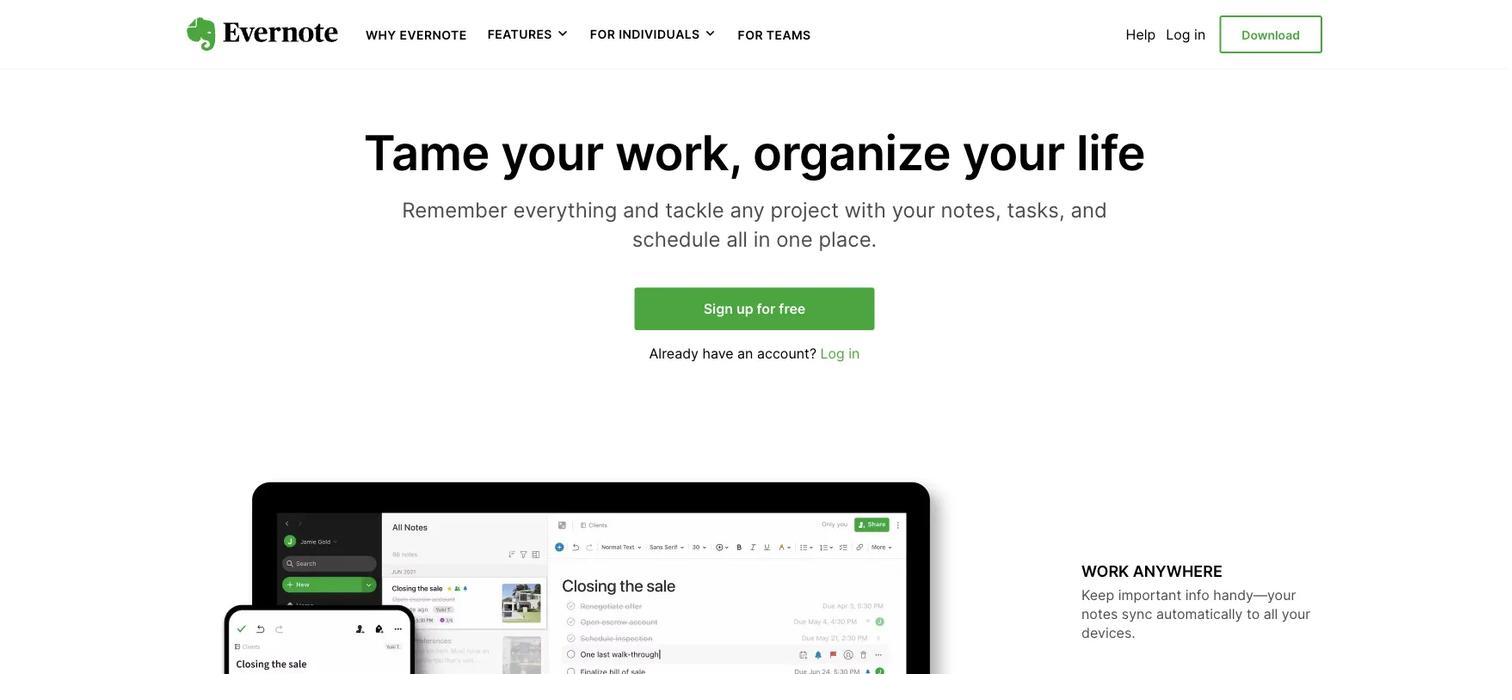 Task type: locate. For each thing, give the bounding box(es) containing it.
anywhere
[[1133, 562, 1223, 581]]

features
[[488, 27, 552, 41]]

for inside the for teams link
[[738, 28, 763, 42]]

evernote logo image
[[187, 17, 338, 52]]

1 horizontal spatial all
[[1264, 606, 1278, 623]]

info
[[1185, 587, 1210, 603]]

evernote
[[400, 28, 467, 42]]

your right the to
[[1282, 606, 1311, 623]]

all right the to
[[1264, 606, 1278, 623]]

log
[[1166, 26, 1190, 43], [820, 345, 845, 362]]

features button
[[488, 26, 569, 43]]

log in link right help link
[[1166, 26, 1206, 43]]

0 horizontal spatial in
[[754, 226, 771, 251]]

teams
[[767, 28, 811, 42]]

2 vertical spatial in
[[849, 345, 860, 362]]

1 horizontal spatial and
[[1071, 197, 1107, 223]]

for left the individuals at the left top of the page
[[590, 27, 615, 41]]

work
[[1082, 562, 1129, 581]]

0 horizontal spatial log
[[820, 345, 845, 362]]

1 horizontal spatial log
[[1166, 26, 1190, 43]]

and right tasks,
[[1071, 197, 1107, 223]]

why
[[366, 28, 396, 42]]

for inside for individuals button
[[590, 27, 615, 41]]

1 horizontal spatial in
[[849, 345, 860, 362]]

in down 'any'
[[754, 226, 771, 251]]

your
[[501, 123, 604, 182], [962, 123, 1065, 182], [892, 197, 935, 223], [1282, 606, 1311, 623]]

help link
[[1126, 26, 1156, 43]]

all
[[726, 226, 748, 251], [1264, 606, 1278, 623]]

1 vertical spatial in
[[754, 226, 771, 251]]

in right help link
[[1194, 26, 1206, 43]]

why evernote
[[366, 28, 467, 42]]

all down 'any'
[[726, 226, 748, 251]]

tame your work, organize your life
[[364, 123, 1145, 182]]

download link
[[1219, 15, 1322, 53]]

log right account?
[[820, 345, 845, 362]]

0 vertical spatial all
[[726, 226, 748, 251]]

project
[[771, 197, 839, 223]]

sign up for free
[[704, 301, 806, 317]]

log in
[[1166, 26, 1206, 43]]

and
[[623, 197, 660, 223], [1071, 197, 1107, 223]]

keep
[[1082, 587, 1114, 603]]

1 horizontal spatial for
[[738, 28, 763, 42]]

0 vertical spatial log
[[1166, 26, 1190, 43]]

everything
[[513, 197, 617, 223]]

already have an account? log in
[[649, 345, 860, 362]]

1 vertical spatial all
[[1264, 606, 1278, 623]]

0 horizontal spatial and
[[623, 197, 660, 223]]

download
[[1242, 28, 1300, 42]]

individuals
[[619, 27, 700, 41]]

your inside the remember everything and tackle any project with your notes, tasks, and schedule all in one place.
[[892, 197, 935, 223]]

notes,
[[941, 197, 1001, 223]]

log in link
[[1166, 26, 1206, 43], [820, 345, 860, 362]]

place.
[[819, 226, 877, 251]]

0 horizontal spatial for
[[590, 27, 615, 41]]

0 horizontal spatial log in link
[[820, 345, 860, 362]]

log in link right account?
[[820, 345, 860, 362]]

0 horizontal spatial all
[[726, 226, 748, 251]]

and up schedule
[[623, 197, 660, 223]]

for teams
[[738, 28, 811, 42]]

why evernote link
[[366, 26, 467, 43]]

log right help link
[[1166, 26, 1190, 43]]

0 vertical spatial in
[[1194, 26, 1206, 43]]

1 vertical spatial log
[[820, 345, 845, 362]]

work anywhere keep important info handy—your notes sync automatically to all your devices.
[[1082, 562, 1311, 642]]

help
[[1126, 26, 1156, 43]]

1 vertical spatial log in link
[[820, 345, 860, 362]]

for left teams
[[738, 28, 763, 42]]

in right account?
[[849, 345, 860, 362]]

in
[[1194, 26, 1206, 43], [754, 226, 771, 251], [849, 345, 860, 362]]

tasks,
[[1007, 197, 1065, 223]]

for
[[590, 27, 615, 41], [738, 28, 763, 42]]

your right 'with'
[[892, 197, 935, 223]]

0 vertical spatial log in link
[[1166, 26, 1206, 43]]

sync
[[1122, 606, 1152, 623]]

for individuals
[[590, 27, 700, 41]]

up
[[736, 301, 753, 317]]

life
[[1076, 123, 1145, 182]]



Task type: describe. For each thing, give the bounding box(es) containing it.
in inside the remember everything and tackle any project with your notes, tasks, and schedule all in one place.
[[754, 226, 771, 251]]

1 and from the left
[[623, 197, 660, 223]]

notes
[[1082, 606, 1118, 623]]

devices.
[[1082, 625, 1136, 642]]

with
[[845, 197, 886, 223]]

for individuals button
[[590, 26, 717, 43]]

2 horizontal spatial in
[[1194, 26, 1206, 43]]

any
[[730, 197, 765, 223]]

for for for teams
[[738, 28, 763, 42]]

evernote ui on desktop and mobile image
[[187, 474, 1013, 675]]

already
[[649, 345, 699, 362]]

free
[[779, 301, 806, 317]]

your up everything
[[501, 123, 604, 182]]

2 and from the left
[[1071, 197, 1107, 223]]

work,
[[615, 123, 741, 182]]

one
[[776, 226, 813, 251]]

for
[[757, 301, 776, 317]]

to
[[1247, 606, 1260, 623]]

have
[[703, 345, 734, 362]]

tame
[[364, 123, 490, 182]]

remember
[[402, 197, 508, 223]]

organize
[[753, 123, 951, 182]]

your inside work anywhere keep important info handy—your notes sync automatically to all your devices.
[[1282, 606, 1311, 623]]

tackle
[[665, 197, 724, 223]]

important
[[1118, 587, 1182, 603]]

for teams link
[[738, 26, 811, 43]]

for for for individuals
[[590, 27, 615, 41]]

handy—your
[[1213, 587, 1296, 603]]

1 horizontal spatial log in link
[[1166, 26, 1206, 43]]

sign up for free link
[[635, 288, 874, 330]]

your up tasks,
[[962, 123, 1065, 182]]

remember everything and tackle any project with your notes, tasks, and schedule all in one place.
[[402, 197, 1107, 251]]

account?
[[757, 345, 817, 362]]

automatically
[[1156, 606, 1243, 623]]

schedule
[[632, 226, 721, 251]]

all inside work anywhere keep important info handy—your notes sync automatically to all your devices.
[[1264, 606, 1278, 623]]

an
[[737, 345, 753, 362]]

all inside the remember everything and tackle any project with your notes, tasks, and schedule all in one place.
[[726, 226, 748, 251]]

sign
[[704, 301, 733, 317]]



Task type: vqa. For each thing, say whether or not it's contained in the screenshot.
also
no



